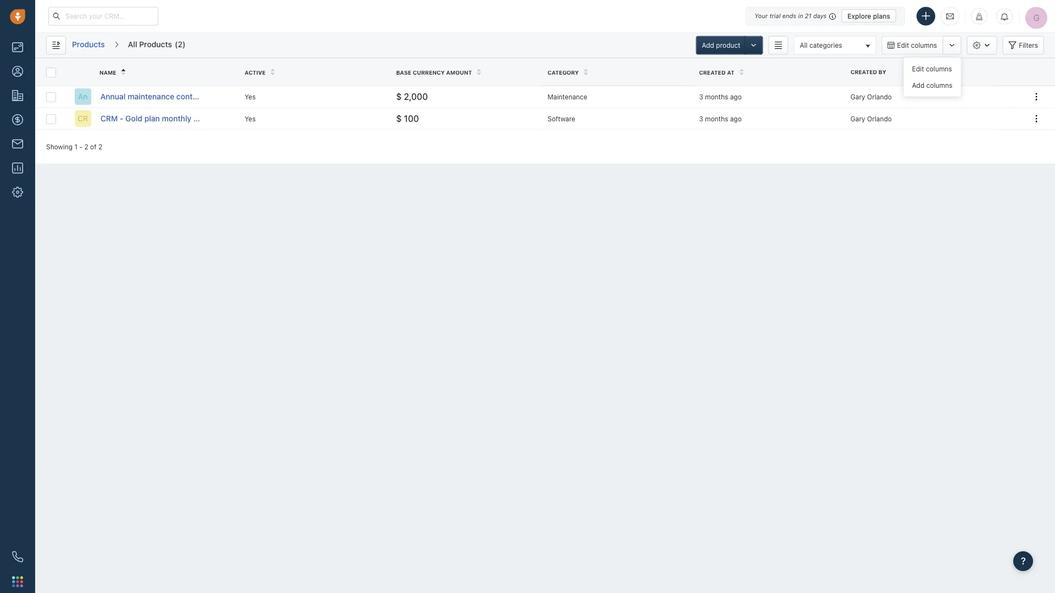 Task type: locate. For each thing, give the bounding box(es) containing it.
1 gary orlando from the top
[[851, 93, 892, 101]]

0 horizontal spatial 2
[[84, 143, 88, 151]]

2 3 from the top
[[700, 115, 704, 123]]

2 horizontal spatial 2
[[178, 40, 183, 49]]

2 3 months ago from the top
[[700, 115, 742, 123]]

2,000
[[404, 91, 428, 102]]

products down search your crm... text field
[[72, 40, 105, 49]]

0 vertical spatial yes
[[245, 93, 256, 101]]

created left by at top
[[851, 69, 878, 75]]

1 horizontal spatial 2
[[98, 143, 102, 151]]

gary orlando
[[851, 93, 892, 101], [851, 115, 892, 123]]

categories
[[810, 41, 843, 49]]

1 orlando from the top
[[868, 93, 892, 101]]

products
[[72, 40, 105, 49], [139, 40, 172, 49]]

1 products from the left
[[72, 40, 105, 49]]

1 vertical spatial months
[[706, 115, 729, 123]]

created for created at
[[700, 69, 726, 75]]

0 vertical spatial $
[[396, 91, 402, 102]]

annual
[[101, 92, 126, 101]]

all down search your crm... text field
[[128, 40, 137, 49]]

months
[[706, 93, 729, 101], [706, 115, 729, 123]]

0 vertical spatial edit columns
[[898, 42, 938, 49]]

1 months from the top
[[706, 93, 729, 101]]

- left gold
[[120, 114, 123, 123]]

- right 1
[[79, 143, 83, 151]]

0 vertical spatial gary
[[851, 93, 866, 101]]

2 right of
[[98, 143, 102, 151]]

category
[[548, 69, 579, 75]]

explore
[[848, 12, 872, 20]]

$
[[396, 91, 402, 102], [396, 113, 402, 124]]

0 vertical spatial months
[[706, 93, 729, 101]]

0 vertical spatial columns
[[912, 42, 938, 49]]

1 3 from the top
[[700, 93, 704, 101]]

all
[[128, 40, 137, 49], [800, 41, 808, 49]]

1 horizontal spatial created
[[851, 69, 878, 75]]

)
[[183, 40, 186, 49]]

2 gary from the top
[[851, 115, 866, 123]]

0 horizontal spatial add
[[702, 42, 715, 49]]

0 vertical spatial add
[[702, 42, 715, 49]]

ago for 2,000
[[731, 93, 742, 101]]

(sample) down contract
[[194, 114, 226, 123]]

2 yes from the top
[[245, 115, 256, 123]]

by
[[879, 69, 887, 75]]

1 yes from the top
[[245, 93, 256, 101]]

gary
[[851, 93, 866, 101], [851, 115, 866, 123]]

annual maintenance contract (sample)
[[101, 92, 241, 101]]

3 months ago
[[700, 93, 742, 101], [700, 115, 742, 123]]

trial
[[770, 12, 781, 20]]

3 for 2,000
[[700, 93, 704, 101]]

2
[[178, 40, 183, 49], [84, 143, 88, 151], [98, 143, 102, 151]]

0 horizontal spatial products
[[72, 40, 105, 49]]

2 gary orlando from the top
[[851, 115, 892, 123]]

products link
[[71, 36, 105, 55]]

-
[[120, 114, 123, 123], [79, 143, 83, 151]]

created at
[[700, 69, 735, 75]]

edit columns
[[898, 42, 938, 49], [913, 65, 953, 73]]

(sample)
[[209, 92, 241, 101], [194, 114, 226, 123]]

add
[[702, 42, 715, 49], [913, 82, 925, 89]]

created left at
[[700, 69, 726, 75]]

0 vertical spatial 3
[[700, 93, 704, 101]]

1 vertical spatial gary
[[851, 115, 866, 123]]

all inside button
[[800, 41, 808, 49]]

maintenance
[[128, 92, 174, 101]]

plans
[[874, 12, 891, 20]]

yes for $ 2,000
[[245, 93, 256, 101]]

1 3 months ago from the top
[[700, 93, 742, 101]]

1 created from the left
[[851, 69, 878, 75]]

1 vertical spatial 3
[[700, 115, 704, 123]]

yes
[[245, 93, 256, 101], [245, 115, 256, 123]]

all categories
[[800, 41, 843, 49]]

0 horizontal spatial created
[[700, 69, 726, 75]]

ago
[[731, 93, 742, 101], [731, 115, 742, 123]]

orlando for $ 2,000
[[868, 93, 892, 101]]

annual maintenance contract (sample) link
[[101, 91, 241, 102]]

add inside button
[[702, 42, 715, 49]]

explore plans
[[848, 12, 891, 20]]

21
[[805, 12, 812, 20]]

2 months from the top
[[706, 115, 729, 123]]

columns
[[912, 42, 938, 49], [927, 65, 953, 73], [927, 82, 953, 89]]

software
[[548, 115, 576, 123]]

add down edit columns "button" at the right top
[[913, 82, 925, 89]]

orlando
[[868, 93, 892, 101], [868, 115, 892, 123]]

email image
[[947, 12, 955, 21]]

0 horizontal spatial edit
[[898, 42, 910, 49]]

phone image
[[12, 552, 23, 563]]

1 vertical spatial yes
[[245, 115, 256, 123]]

name
[[99, 69, 116, 75]]

1 vertical spatial gary orlando
[[851, 115, 892, 123]]

2 created from the left
[[700, 69, 726, 75]]

all for all products ( 2 )
[[128, 40, 137, 49]]

3
[[700, 93, 704, 101], [700, 115, 704, 123]]

1 vertical spatial add
[[913, 82, 925, 89]]

1 horizontal spatial edit
[[913, 65, 925, 73]]

$ left 100
[[396, 113, 402, 124]]

phone element
[[7, 547, 29, 569]]

explore plans link
[[842, 9, 897, 23]]

maintenance
[[548, 93, 588, 101]]

edit
[[898, 42, 910, 49], [913, 65, 925, 73]]

2 $ from the top
[[396, 113, 402, 124]]

add left product
[[702, 42, 715, 49]]

1 horizontal spatial all
[[800, 41, 808, 49]]

2 orlando from the top
[[868, 115, 892, 123]]

2 ago from the top
[[731, 115, 742, 123]]

1 horizontal spatial -
[[120, 114, 123, 123]]

showing 1 - 2 of 2
[[46, 143, 102, 151]]

created by
[[851, 69, 887, 75]]

0 horizontal spatial all
[[128, 40, 137, 49]]

0 vertical spatial orlando
[[868, 93, 892, 101]]

products left (
[[139, 40, 172, 49]]

100
[[404, 113, 419, 124]]

0 vertical spatial 3 months ago
[[700, 93, 742, 101]]

1 vertical spatial $
[[396, 113, 402, 124]]

1 vertical spatial ago
[[731, 115, 742, 123]]

0 vertical spatial gary orlando
[[851, 93, 892, 101]]

1 vertical spatial orlando
[[868, 115, 892, 123]]

1 ago from the top
[[731, 93, 742, 101]]

0 vertical spatial edit
[[898, 42, 910, 49]]

created
[[851, 69, 878, 75], [700, 69, 726, 75]]

all left "categories"
[[800, 41, 808, 49]]

2 up annual maintenance contract (sample)
[[178, 40, 183, 49]]

2 products from the left
[[139, 40, 172, 49]]

2 left of
[[84, 143, 88, 151]]

all products ( 2 )
[[128, 40, 186, 49]]

base currency amount
[[396, 69, 472, 75]]

yes for $ 100
[[245, 115, 256, 123]]

1 horizontal spatial products
[[139, 40, 172, 49]]

1 gary from the top
[[851, 93, 866, 101]]

0 vertical spatial -
[[120, 114, 123, 123]]

1 vertical spatial 3 months ago
[[700, 115, 742, 123]]

product
[[717, 42, 741, 49]]

orlando for $ 100
[[868, 115, 892, 123]]

1 horizontal spatial add
[[913, 82, 925, 89]]

of
[[90, 143, 97, 151]]

$ for $ 2,000
[[396, 91, 402, 102]]

0 vertical spatial ago
[[731, 93, 742, 101]]

gold
[[125, 114, 142, 123]]

0 horizontal spatial -
[[79, 143, 83, 151]]

currency
[[413, 69, 445, 75]]

(sample) right contract
[[209, 92, 241, 101]]

1 $ from the top
[[396, 91, 402, 102]]

created for created by
[[851, 69, 878, 75]]

$ left 2,000
[[396, 91, 402, 102]]

crm
[[101, 114, 118, 123]]

filters button
[[1003, 36, 1045, 55]]



Task type: vqa. For each thing, say whether or not it's contained in the screenshot.
top Gary Orlando
yes



Task type: describe. For each thing, give the bounding box(es) containing it.
1
[[75, 143, 78, 151]]

freshworks switcher image
[[12, 577, 23, 588]]

plan
[[144, 114, 160, 123]]

gary for 2,000
[[851, 93, 866, 101]]

filters
[[1020, 42, 1039, 49]]

columns inside "button"
[[912, 42, 938, 49]]

days
[[814, 12, 827, 20]]

monthly
[[162, 114, 192, 123]]

edit columns inside "button"
[[898, 42, 938, 49]]

$ for $ 100
[[396, 113, 402, 124]]

2 for of
[[84, 143, 88, 151]]

edit columns button
[[882, 36, 943, 55]]

crm - gold plan monthly (sample) link
[[101, 113, 226, 124]]

at
[[728, 69, 735, 75]]

2 for )
[[178, 40, 183, 49]]

amount
[[446, 69, 472, 75]]

1 vertical spatial edit
[[913, 65, 925, 73]]

active
[[245, 69, 266, 75]]

all for all categories
[[800, 41, 808, 49]]

months for 100
[[706, 115, 729, 123]]

(
[[175, 40, 178, 49]]

gary orlando for 100
[[851, 115, 892, 123]]

months for 2,000
[[706, 93, 729, 101]]

in
[[799, 12, 804, 20]]

showing
[[46, 143, 73, 151]]

cr
[[78, 114, 88, 123]]

crm - gold plan monthly (sample)
[[101, 114, 226, 123]]

add product
[[702, 42, 741, 49]]

add for add columns
[[913, 82, 925, 89]]

$ 2,000
[[396, 91, 428, 102]]

0 vertical spatial (sample)
[[209, 92, 241, 101]]

gary orlando for 2,000
[[851, 93, 892, 101]]

gary for 100
[[851, 115, 866, 123]]

your
[[755, 12, 768, 20]]

ends
[[783, 12, 797, 20]]

base
[[396, 69, 412, 75]]

2 vertical spatial columns
[[927, 82, 953, 89]]

contract
[[176, 92, 207, 101]]

your trial ends in 21 days
[[755, 12, 827, 20]]

an
[[78, 92, 88, 101]]

$ 100
[[396, 113, 419, 124]]

add columns
[[913, 82, 953, 89]]

3 months ago for $ 2,000
[[700, 93, 742, 101]]

add product button
[[696, 36, 747, 55]]

1 vertical spatial (sample)
[[194, 114, 226, 123]]

1 vertical spatial edit columns
[[913, 65, 953, 73]]

1 vertical spatial -
[[79, 143, 83, 151]]

all categories button
[[794, 36, 877, 55]]

3 months ago for $ 100
[[700, 115, 742, 123]]

add for add product
[[702, 42, 715, 49]]

Search your CRM... text field
[[48, 7, 158, 26]]

edit inside "button"
[[898, 42, 910, 49]]

1 vertical spatial columns
[[927, 65, 953, 73]]

ago for 100
[[731, 115, 742, 123]]

3 for 100
[[700, 115, 704, 123]]



